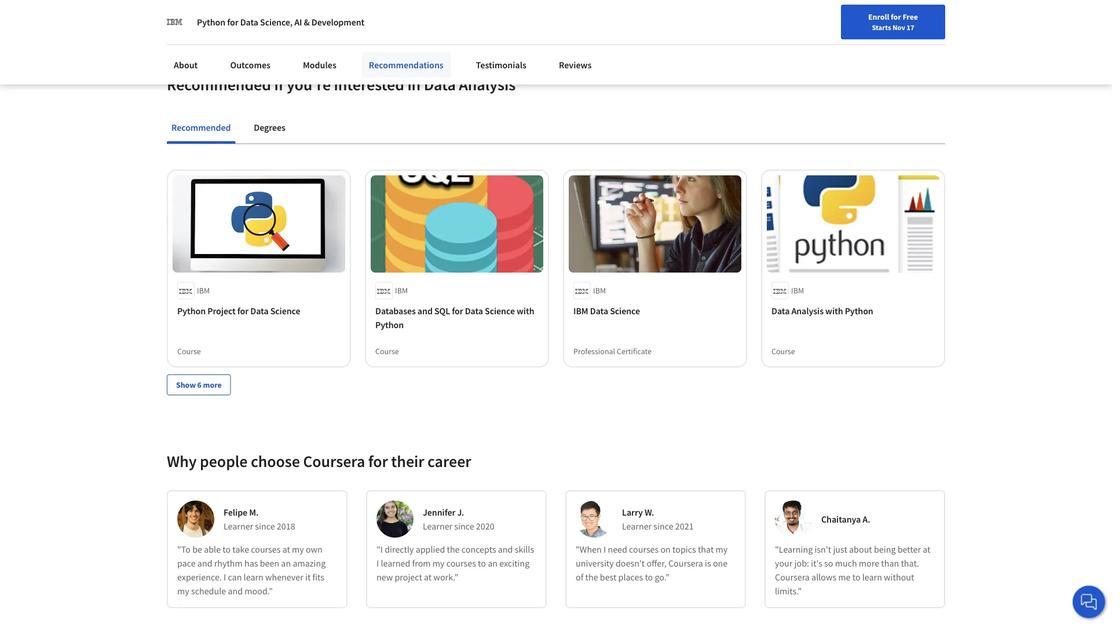 Task type: describe. For each thing, give the bounding box(es) containing it.
felipe m. learner since 2018
[[224, 507, 295, 533]]

has
[[245, 558, 258, 570]]

coursera inside "when i need courses on topics that my university doesn't offer, coursera is one of the best places to go."
[[669, 558, 703, 570]]

recommended button
[[167, 114, 235, 142]]

my down experience.
[[177, 586, 189, 598]]

ibm data science
[[574, 306, 640, 317]]

find your new career
[[791, 13, 864, 24]]

an inside the "i directly applied the concepts and skills i learned from my courses to an exciting new project at work."
[[488, 558, 498, 570]]

for left 'science,'
[[227, 16, 238, 28]]

at for courses
[[283, 544, 290, 556]]

for inside databases and sql for data science with python
[[452, 306, 463, 317]]

people
[[200, 452, 248, 472]]

the inside "when i need courses on topics that my university doesn't offer, coursera is one of the best places to go."
[[586, 572, 598, 584]]

rhythm
[[214, 558, 243, 570]]

new
[[825, 13, 840, 24]]

why
[[167, 452, 197, 472]]

"learning
[[775, 544, 813, 556]]

amazing
[[293, 558, 326, 570]]

being
[[874, 544, 896, 556]]

than
[[882, 558, 899, 570]]

it's
[[811, 558, 823, 570]]

it
[[305, 572, 311, 584]]

fits
[[313, 572, 325, 584]]

python inside python project for data science link
[[177, 306, 206, 317]]

experience.
[[177, 572, 222, 584]]

me
[[839, 572, 851, 584]]

starts
[[872, 23, 891, 32]]

and inside the "i directly applied the concepts and skills i learned from my courses to an exciting new project at work."
[[498, 544, 513, 556]]

work."
[[434, 572, 459, 584]]

job:
[[795, 558, 810, 570]]

recommendations link
[[362, 52, 451, 78]]

sql
[[435, 306, 450, 317]]

an inside "to be able to take courses at my own pace and rhythm has been an amazing experience. i can learn whenever it fits my schedule and mood."
[[281, 558, 291, 570]]

recommendations
[[369, 59, 444, 71]]

since for w.
[[654, 521, 674, 533]]

outcomes link
[[223, 52, 278, 78]]

reviews
[[559, 59, 592, 71]]

at inside the "i directly applied the concepts and skills i learned from my courses to an exciting new project at work."
[[424, 572, 432, 584]]

&
[[304, 16, 310, 28]]

science inside databases and sql for data science with python
[[485, 306, 515, 317]]

better
[[898, 544, 921, 556]]

degrees button
[[249, 114, 290, 142]]

just
[[834, 544, 848, 556]]

university
[[576, 558, 614, 570]]

testimonials link
[[469, 52, 534, 78]]

ibm for and
[[395, 286, 408, 296]]

"to
[[177, 544, 191, 556]]

"to be able to take courses at my own pace and rhythm has been an amazing experience. i can learn whenever it fits my schedule and mood."
[[177, 544, 326, 598]]

free
[[903, 12, 918, 22]]

course for databases and sql for data science with python
[[375, 347, 399, 357]]

1 horizontal spatial your
[[808, 13, 823, 24]]

about
[[174, 59, 198, 71]]

modules link
[[296, 52, 344, 78]]

modules
[[303, 59, 337, 71]]

ibm for project
[[197, 286, 210, 296]]

development
[[312, 16, 365, 28]]

"learning isn't just about being better at your job: it's so much more than that. coursera allows me to learn without limits."
[[775, 544, 931, 598]]

"i
[[377, 544, 383, 556]]

english
[[890, 13, 918, 25]]

find
[[791, 13, 806, 24]]

professional
[[574, 347, 615, 357]]

reviews link
[[552, 52, 599, 78]]

be
[[192, 544, 202, 556]]

that
[[698, 544, 714, 556]]

courses inside the "i directly applied the concepts and skills i learned from my courses to an exciting new project at work."
[[447, 558, 476, 570]]

you're
[[287, 75, 331, 95]]

my left own
[[292, 544, 304, 556]]

i inside "when i need courses on topics that my university doesn't offer, coursera is one of the best places to go."
[[604, 544, 606, 556]]

english button
[[869, 0, 939, 38]]

my inside "when i need courses on topics that my university doesn't offer, coursera is one of the best places to go."
[[716, 544, 728, 556]]

show notifications image
[[956, 14, 970, 28]]

been
[[260, 558, 279, 570]]

to inside "to be able to take courses at my own pace and rhythm has been an amazing experience. i can learn whenever it fits my schedule and mood."
[[223, 544, 231, 556]]

more inside button
[[203, 380, 222, 391]]

ibm image
[[167, 14, 183, 30]]

j.
[[457, 507, 464, 519]]

directly
[[385, 544, 414, 556]]

career
[[841, 13, 864, 24]]

0 horizontal spatial analysis
[[459, 75, 516, 95]]

exciting
[[500, 558, 530, 570]]

course for data analysis with python
[[772, 347, 796, 357]]

show 6 more
[[176, 380, 222, 391]]

course for python project for data science
[[177, 347, 201, 357]]

pace
[[177, 558, 196, 570]]

in
[[408, 75, 421, 95]]

w.
[[645, 507, 654, 519]]

learn for has
[[244, 572, 264, 584]]

interested
[[334, 75, 404, 95]]

python inside data analysis with python link
[[845, 306, 874, 317]]

"i directly applied the concepts and skills i learned from my courses to an exciting new project at work."
[[377, 544, 534, 584]]

project
[[208, 306, 236, 317]]

career
[[428, 452, 471, 472]]

from
[[412, 558, 431, 570]]

collection element
[[160, 145, 953, 415]]

schedule
[[191, 586, 226, 598]]

much
[[835, 558, 857, 570]]

limits."
[[775, 586, 802, 598]]

to inside "learning isn't just about being better at your job: it's so much more than that. coursera allows me to learn without limits."
[[853, 572, 861, 584]]

ibm data science link
[[574, 304, 737, 318]]

chat with us image
[[1080, 593, 1099, 612]]

learner for larry
[[622, 521, 652, 533]]

courses inside "to be able to take courses at my own pace and rhythm has been an amazing experience. i can learn whenever it fits my schedule and mood."
[[251, 544, 281, 556]]



Task type: vqa. For each thing, say whether or not it's contained in the screenshot.
when will i have access to the lectures and assignments?
no



Task type: locate. For each thing, give the bounding box(es) containing it.
recommended for recommended
[[172, 122, 231, 134]]

1 vertical spatial i
[[377, 558, 379, 570]]

1 vertical spatial coursera
[[669, 558, 703, 570]]

0 horizontal spatial more
[[203, 380, 222, 391]]

learner down jennifer
[[423, 521, 453, 533]]

for right sql
[[452, 306, 463, 317]]

my up work."
[[433, 558, 445, 570]]

certificate
[[617, 347, 652, 357]]

0 horizontal spatial with
[[517, 306, 535, 317]]

enroll for free starts nov 17
[[869, 12, 918, 32]]

need
[[608, 544, 627, 556]]

learn down has
[[244, 572, 264, 584]]

to down concepts
[[478, 558, 486, 570]]

3 since from the left
[[654, 521, 674, 533]]

since for m.
[[255, 521, 275, 533]]

ai
[[295, 16, 302, 28]]

0 horizontal spatial coursera
[[303, 452, 365, 472]]

1 horizontal spatial science
[[485, 306, 515, 317]]

0 vertical spatial coursera
[[303, 452, 365, 472]]

the right applied
[[447, 544, 460, 556]]

jennifer
[[423, 507, 456, 519]]

an down concepts
[[488, 558, 498, 570]]

able
[[204, 544, 221, 556]]

ibm up professional
[[574, 306, 589, 317]]

recommended for recommended if you're interested in data analysis
[[167, 75, 271, 95]]

1 horizontal spatial learner
[[423, 521, 453, 533]]

recommended inside "button"
[[172, 122, 231, 134]]

analysis
[[459, 75, 516, 95], [792, 306, 824, 317]]

learner inside jennifer j. learner since 2020
[[423, 521, 453, 533]]

0 horizontal spatial at
[[283, 544, 290, 556]]

at right better
[[923, 544, 931, 556]]

1 horizontal spatial courses
[[447, 558, 476, 570]]

0 vertical spatial your
[[808, 13, 823, 24]]

1 horizontal spatial at
[[424, 572, 432, 584]]

ibm up data analysis with python
[[792, 286, 804, 296]]

0 horizontal spatial an
[[281, 558, 291, 570]]

i inside "to be able to take courses at my own pace and rhythm has been an amazing experience. i can learn whenever it fits my schedule and mood."
[[224, 572, 226, 584]]

2 horizontal spatial learner
[[622, 521, 652, 533]]

and down can on the left
[[228, 586, 243, 598]]

python project for data science
[[177, 306, 300, 317]]

course down data analysis with python
[[772, 347, 796, 357]]

1 learner from the left
[[224, 521, 253, 533]]

your
[[808, 13, 823, 24], [775, 558, 793, 570]]

to left go."
[[645, 572, 653, 584]]

learn for more
[[863, 572, 882, 584]]

and up experience.
[[197, 558, 212, 570]]

course up show
[[177, 347, 201, 357]]

data
[[240, 16, 258, 28], [424, 75, 456, 95], [250, 306, 269, 317], [465, 306, 483, 317], [590, 306, 608, 317], [772, 306, 790, 317]]

new
[[377, 572, 393, 584]]

data analysis with python
[[772, 306, 874, 317]]

professional certificate
[[574, 347, 652, 357]]

2 science from the left
[[485, 306, 515, 317]]

and inside databases and sql for data science with python
[[418, 306, 433, 317]]

more inside "learning isn't just about being better at your job: it's so much more than that. coursera allows me to learn without limits."
[[859, 558, 880, 570]]

nov
[[893, 23, 906, 32]]

best
[[600, 572, 617, 584]]

learner for felipe
[[224, 521, 253, 533]]

a.
[[863, 514, 871, 526]]

your down "learning
[[775, 558, 793, 570]]

analysis inside the collection element
[[792, 306, 824, 317]]

None search field
[[165, 7, 443, 30]]

"when
[[576, 544, 602, 556]]

since inside jennifer j. learner since 2020
[[455, 521, 474, 533]]

ibm up ibm data science
[[593, 286, 606, 296]]

to inside the "i directly applied the concepts and skills i learned from my courses to an exciting new project at work."
[[478, 558, 486, 570]]

choose
[[251, 452, 300, 472]]

at down 2018
[[283, 544, 290, 556]]

enroll
[[869, 12, 890, 22]]

1 since from the left
[[255, 521, 275, 533]]

0 vertical spatial the
[[447, 544, 460, 556]]

about link
[[167, 52, 205, 78]]

i inside the "i directly applied the concepts and skills i learned from my courses to an exciting new project at work."
[[377, 558, 379, 570]]

my up "one"
[[716, 544, 728, 556]]

2 horizontal spatial i
[[604, 544, 606, 556]]

2 vertical spatial coursera
[[775, 572, 810, 584]]

2 horizontal spatial coursera
[[775, 572, 810, 584]]

an up whenever
[[281, 558, 291, 570]]

1 horizontal spatial more
[[859, 558, 880, 570]]

i down the "i
[[377, 558, 379, 570]]

2 learn from the left
[[863, 572, 882, 584]]

degrees
[[254, 122, 286, 134]]

for left their
[[368, 452, 388, 472]]

1 science from the left
[[270, 306, 300, 317]]

science inside ibm data science link
[[610, 306, 640, 317]]

0 horizontal spatial learner
[[224, 521, 253, 533]]

2021
[[676, 521, 694, 533]]

course down databases
[[375, 347, 399, 357]]

1 course from the left
[[177, 347, 201, 357]]

the inside the "i directly applied the concepts and skills i learned from my courses to an exciting new project at work."
[[447, 544, 460, 556]]

your inside "learning isn't just about being better at your job: it's so much more than that. coursera allows me to learn without limits."
[[775, 558, 793, 570]]

0 vertical spatial more
[[203, 380, 222, 391]]

on
[[661, 544, 671, 556]]

python for data science, ai & development
[[197, 16, 365, 28]]

my
[[292, 544, 304, 556], [716, 544, 728, 556], [433, 558, 445, 570], [177, 586, 189, 598]]

coursera
[[303, 452, 365, 472], [669, 558, 703, 570], [775, 572, 810, 584]]

courses
[[251, 544, 281, 556], [629, 544, 659, 556], [447, 558, 476, 570]]

for right project
[[237, 306, 249, 317]]

learn
[[244, 572, 264, 584], [863, 572, 882, 584]]

1 horizontal spatial learn
[[863, 572, 882, 584]]

2 horizontal spatial since
[[654, 521, 674, 533]]

1 vertical spatial analysis
[[792, 306, 824, 317]]

python
[[197, 16, 225, 28], [177, 306, 206, 317], [845, 306, 874, 317], [375, 319, 404, 331]]

since for j.
[[455, 521, 474, 533]]

at down from
[[424, 572, 432, 584]]

and up exciting
[[498, 544, 513, 556]]

data analysis with python link
[[772, 304, 935, 318]]

recommendation tabs tab list
[[167, 114, 946, 144]]

data inside databases and sql for data science with python
[[465, 306, 483, 317]]

2 an from the left
[[488, 558, 498, 570]]

since inside felipe m. learner since 2018
[[255, 521, 275, 533]]

at for better
[[923, 544, 931, 556]]

at inside "learning isn't just about being better at your job: it's so much more than that. coursera allows me to learn without limits."
[[923, 544, 931, 556]]

courses up work."
[[447, 558, 476, 570]]

0 horizontal spatial i
[[224, 572, 226, 584]]

since down the m.
[[255, 521, 275, 533]]

2 course from the left
[[375, 347, 399, 357]]

2 since from the left
[[455, 521, 474, 533]]

python inside databases and sql for data science with python
[[375, 319, 404, 331]]

for inside enroll for free starts nov 17
[[891, 12, 901, 22]]

the
[[447, 544, 460, 556], [586, 572, 598, 584]]

with inside databases and sql for data science with python
[[517, 306, 535, 317]]

1 vertical spatial more
[[859, 558, 880, 570]]

science inside python project for data science link
[[270, 306, 300, 317]]

the right of
[[586, 572, 598, 584]]

courses up been
[[251, 544, 281, 556]]

0 horizontal spatial course
[[177, 347, 201, 357]]

databases
[[375, 306, 416, 317]]

3 course from the left
[[772, 347, 796, 357]]

i left need
[[604, 544, 606, 556]]

learn inside "to be able to take courses at my own pace and rhythm has been an amazing experience. i can learn whenever it fits my schedule and mood."
[[244, 572, 264, 584]]

learner inside felipe m. learner since 2018
[[224, 521, 253, 533]]

2 horizontal spatial at
[[923, 544, 931, 556]]

1 vertical spatial the
[[586, 572, 598, 584]]

courses up offer, on the right of page
[[629, 544, 659, 556]]

course
[[177, 347, 201, 357], [375, 347, 399, 357], [772, 347, 796, 357]]

coursera inside "learning isn't just about being better at your job: it's so much more than that. coursera allows me to learn without limits."
[[775, 572, 810, 584]]

learn down than
[[863, 572, 882, 584]]

at inside "to be able to take courses at my own pace and rhythm has been an amazing experience. i can learn whenever it fits my schedule and mood."
[[283, 544, 290, 556]]

1 horizontal spatial an
[[488, 558, 498, 570]]

isn't
[[815, 544, 832, 556]]

2018
[[277, 521, 295, 533]]

more right 6
[[203, 380, 222, 391]]

learn inside "learning isn't just about being better at your job: it's so much more than that. coursera allows me to learn without limits."
[[863, 572, 882, 584]]

i
[[604, 544, 606, 556], [377, 558, 379, 570], [224, 572, 226, 584]]

1 an from the left
[[281, 558, 291, 570]]

project
[[395, 572, 422, 584]]

"when i need courses on topics that my university doesn't offer, coursera is one of the best places to go."
[[576, 544, 728, 584]]

2020
[[476, 521, 495, 533]]

2 vertical spatial i
[[224, 572, 226, 584]]

and left sql
[[418, 306, 433, 317]]

1 vertical spatial your
[[775, 558, 793, 570]]

0 vertical spatial recommended
[[167, 75, 271, 95]]

recommended if you're interested in data analysis
[[167, 75, 516, 95]]

ibm for data
[[593, 286, 606, 296]]

applied
[[416, 544, 445, 556]]

1 horizontal spatial the
[[586, 572, 598, 584]]

for up "nov"
[[891, 12, 901, 22]]

2 horizontal spatial course
[[772, 347, 796, 357]]

to right me
[[853, 572, 861, 584]]

why people choose coursera for their career
[[167, 452, 471, 472]]

learner inside the larry w. learner since 2021
[[622, 521, 652, 533]]

learner
[[224, 521, 253, 533], [423, 521, 453, 533], [622, 521, 652, 533]]

ibm up databases
[[395, 286, 408, 296]]

about
[[850, 544, 873, 556]]

chaitanya a.
[[822, 514, 871, 526]]

0 vertical spatial analysis
[[459, 75, 516, 95]]

is
[[705, 558, 711, 570]]

learner down larry on the bottom right
[[622, 521, 652, 533]]

their
[[391, 452, 425, 472]]

whenever
[[265, 572, 303, 584]]

since inside the larry w. learner since 2021
[[654, 521, 674, 533]]

0 horizontal spatial the
[[447, 544, 460, 556]]

learned
[[381, 558, 410, 570]]

2 horizontal spatial courses
[[629, 544, 659, 556]]

to inside "when i need courses on topics that my university doesn't offer, coursera is one of the best places to go."
[[645, 572, 653, 584]]

my inside the "i directly applied the concepts and skills i learned from my courses to an exciting new project at work."
[[433, 558, 445, 570]]

1 horizontal spatial i
[[377, 558, 379, 570]]

mood."
[[245, 586, 273, 598]]

since down w.
[[654, 521, 674, 533]]

1 learn from the left
[[244, 572, 264, 584]]

larry w. learner since 2021
[[622, 507, 694, 533]]

ibm up project
[[197, 286, 210, 296]]

0 horizontal spatial courses
[[251, 544, 281, 556]]

1 horizontal spatial analysis
[[792, 306, 824, 317]]

since down the j.
[[455, 521, 474, 533]]

2 horizontal spatial science
[[610, 306, 640, 317]]

3 science from the left
[[610, 306, 640, 317]]

0 horizontal spatial your
[[775, 558, 793, 570]]

skills
[[515, 544, 534, 556]]

take
[[233, 544, 249, 556]]

can
[[228, 572, 242, 584]]

to
[[223, 544, 231, 556], [478, 558, 486, 570], [645, 572, 653, 584], [853, 572, 861, 584]]

your right find
[[808, 13, 823, 24]]

python project for data science link
[[177, 304, 341, 318]]

1 with from the left
[[517, 306, 535, 317]]

0 horizontal spatial since
[[255, 521, 275, 533]]

17
[[907, 23, 915, 32]]

go."
[[655, 572, 670, 584]]

at
[[283, 544, 290, 556], [923, 544, 931, 556], [424, 572, 432, 584]]

1 vertical spatial recommended
[[172, 122, 231, 134]]

1 horizontal spatial since
[[455, 521, 474, 533]]

more down about
[[859, 558, 880, 570]]

databases and sql for data science with python
[[375, 306, 535, 331]]

1 horizontal spatial with
[[826, 306, 843, 317]]

learner down the felipe
[[224, 521, 253, 533]]

i left can on the left
[[224, 572, 226, 584]]

1 horizontal spatial course
[[375, 347, 399, 357]]

2 learner from the left
[[423, 521, 453, 533]]

2 with from the left
[[826, 306, 843, 317]]

ibm
[[197, 286, 210, 296], [395, 286, 408, 296], [593, 286, 606, 296], [792, 286, 804, 296], [574, 306, 589, 317]]

3 learner from the left
[[622, 521, 652, 533]]

learner for jennifer
[[423, 521, 453, 533]]

1 horizontal spatial coursera
[[669, 558, 703, 570]]

0 horizontal spatial science
[[270, 306, 300, 317]]

0 horizontal spatial learn
[[244, 572, 264, 584]]

to up 'rhythm'
[[223, 544, 231, 556]]

science,
[[260, 16, 293, 28]]

courses inside "when i need courses on topics that my university doesn't offer, coursera is one of the best places to go."
[[629, 544, 659, 556]]

larry
[[622, 507, 643, 519]]

offer,
[[647, 558, 667, 570]]

ibm for analysis
[[792, 286, 804, 296]]

show
[[176, 380, 196, 391]]

0 vertical spatial i
[[604, 544, 606, 556]]

places
[[619, 572, 643, 584]]



